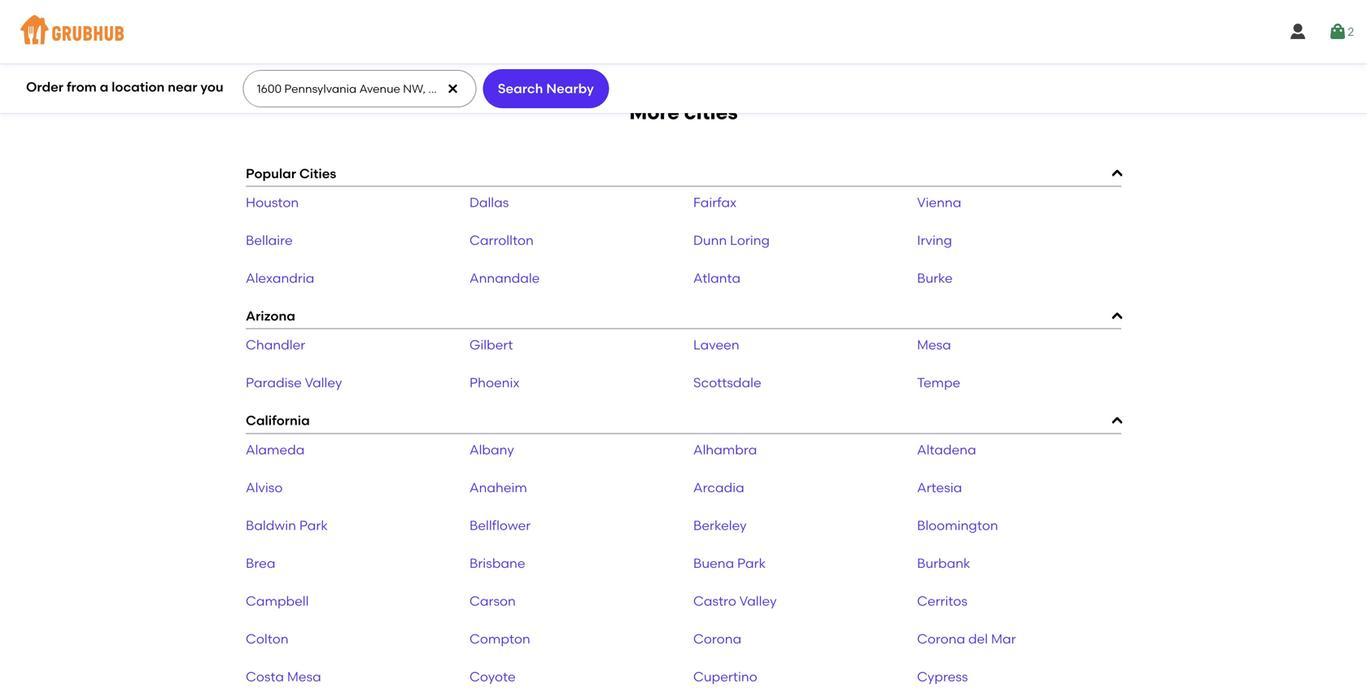 Task type: locate. For each thing, give the bounding box(es) containing it.
2
[[1348, 25, 1354, 39]]

valley right castro
[[739, 593, 777, 609]]

1 horizontal spatial park
[[737, 555, 766, 571]]

brisbane link
[[470, 555, 525, 571]]

cupertino
[[693, 669, 757, 685]]

svg image left search
[[446, 82, 459, 95]]

fairfax
[[693, 194, 737, 210]]

buena park
[[693, 555, 766, 571]]

artesia link
[[917, 480, 962, 495]]

0 vertical spatial valley
[[305, 375, 342, 391]]

cypress
[[917, 669, 968, 685]]

search nearby button
[[483, 69, 609, 108]]

1 corona from the left
[[693, 631, 742, 647]]

vienna link
[[917, 194, 961, 210]]

alhambra link
[[693, 442, 757, 458]]

carrollton link
[[470, 232, 534, 248]]

castro
[[693, 593, 736, 609]]

paradise
[[246, 375, 302, 391]]

bellaire link
[[246, 232, 293, 248]]

cerritos link
[[917, 593, 968, 609]]

gilbert link
[[470, 337, 513, 353]]

0 vertical spatial mesa
[[917, 337, 951, 353]]

from
[[67, 79, 97, 95]]

corona for corona del mar
[[917, 631, 965, 647]]

cerritos
[[917, 593, 968, 609]]

berkeley
[[693, 517, 747, 533]]

alviso link
[[246, 480, 283, 495]]

valley
[[305, 375, 342, 391], [739, 593, 777, 609]]

1 horizontal spatial svg image
[[1288, 22, 1308, 42]]

anaheim link
[[470, 480, 527, 495]]

valley right paradise at the bottom
[[305, 375, 342, 391]]

0 horizontal spatial park
[[299, 517, 328, 533]]

1 horizontal spatial valley
[[739, 593, 777, 609]]

gilbert
[[470, 337, 513, 353]]

carson
[[470, 593, 516, 609]]

mesa right costa
[[287, 669, 321, 685]]

park for buena park
[[737, 555, 766, 571]]

tempe link
[[917, 375, 961, 391]]

arcadia link
[[693, 480, 744, 495]]

near
[[168, 79, 197, 95]]

castro valley
[[693, 593, 777, 609]]

altadena link
[[917, 442, 976, 458]]

alhambra
[[693, 442, 757, 458]]

houston link
[[246, 194, 299, 210]]

dunn loring
[[693, 232, 770, 248]]

cities
[[684, 101, 738, 124]]

loring
[[730, 232, 770, 248]]

alexandria
[[246, 270, 314, 286]]

park right baldwin
[[299, 517, 328, 533]]

1 vertical spatial park
[[737, 555, 766, 571]]

atlanta link
[[693, 270, 741, 286]]

arizona
[[246, 308, 295, 324]]

svg image
[[1288, 22, 1308, 42], [446, 82, 459, 95]]

castro valley link
[[693, 593, 777, 609]]

albany
[[470, 442, 514, 458]]

alexandria link
[[246, 270, 314, 286]]

chandler
[[246, 337, 305, 353]]

california
[[246, 413, 310, 429]]

valley for paradise valley
[[305, 375, 342, 391]]

buena
[[693, 555, 734, 571]]

search nearby
[[498, 80, 594, 96]]

berkeley link
[[693, 517, 747, 533]]

0 horizontal spatial corona
[[693, 631, 742, 647]]

0 vertical spatial park
[[299, 517, 328, 533]]

0 horizontal spatial svg image
[[446, 82, 459, 95]]

alameda
[[246, 442, 305, 458]]

mesa up tempe
[[917, 337, 951, 353]]

laveen link
[[693, 337, 739, 353]]

2 corona from the left
[[917, 631, 965, 647]]

corona left del
[[917, 631, 965, 647]]

compton
[[470, 631, 530, 647]]

brea
[[246, 555, 275, 571]]

costa mesa link
[[246, 669, 321, 685]]

costa mesa
[[246, 669, 321, 685]]

altadena
[[917, 442, 976, 458]]

0 vertical spatial svg image
[[1288, 22, 1308, 42]]

mesa
[[917, 337, 951, 353], [287, 669, 321, 685]]

corona down castro
[[693, 631, 742, 647]]

bellaire
[[246, 232, 293, 248]]

scottsdale
[[693, 375, 761, 391]]

laveen
[[693, 337, 739, 353]]

irving
[[917, 232, 952, 248]]

1 horizontal spatial corona
[[917, 631, 965, 647]]

0 horizontal spatial valley
[[305, 375, 342, 391]]

park right buena
[[737, 555, 766, 571]]

atlanta
[[693, 270, 741, 286]]

artesia
[[917, 480, 962, 495]]

0 horizontal spatial mesa
[[287, 669, 321, 685]]

cypress link
[[917, 669, 968, 685]]

svg image left svg icon
[[1288, 22, 1308, 42]]

2 button
[[1328, 17, 1354, 46]]

costa
[[246, 669, 284, 685]]

corona del mar link
[[917, 631, 1016, 647]]

1 vertical spatial valley
[[739, 593, 777, 609]]

annandale
[[470, 270, 540, 286]]



Task type: describe. For each thing, give the bounding box(es) containing it.
dunn
[[693, 232, 727, 248]]

popular cities
[[246, 166, 336, 181]]

cities
[[299, 166, 336, 181]]

you
[[200, 79, 224, 95]]

1 vertical spatial mesa
[[287, 669, 321, 685]]

a
[[100, 79, 108, 95]]

irving link
[[917, 232, 952, 248]]

brisbane
[[470, 555, 525, 571]]

campbell
[[246, 593, 309, 609]]

burbank link
[[917, 555, 971, 571]]

annandale link
[[470, 270, 540, 286]]

paradise valley
[[246, 375, 342, 391]]

bellflower
[[470, 517, 531, 533]]

del
[[968, 631, 988, 647]]

compton link
[[470, 631, 530, 647]]

baldwin park link
[[246, 517, 328, 533]]

arcadia
[[693, 480, 744, 495]]

1 horizontal spatial mesa
[[917, 337, 951, 353]]

colton
[[246, 631, 289, 647]]

dallas
[[470, 194, 509, 210]]

main navigation navigation
[[0, 0, 1367, 63]]

svg image inside main navigation navigation
[[1288, 22, 1308, 42]]

order from a location near you
[[26, 79, 224, 95]]

corona del mar
[[917, 631, 1016, 647]]

corona for corona link
[[693, 631, 742, 647]]

alameda link
[[246, 442, 305, 458]]

fairfax link
[[693, 194, 737, 210]]

bloomington
[[917, 517, 998, 533]]

baldwin park
[[246, 517, 328, 533]]

chandler link
[[246, 337, 305, 353]]

Search Address search field
[[243, 71, 475, 107]]

tempe
[[917, 375, 961, 391]]

mar
[[991, 631, 1016, 647]]

mesa link
[[917, 337, 951, 353]]

order
[[26, 79, 63, 95]]

bellflower link
[[470, 517, 531, 533]]

brea link
[[246, 555, 275, 571]]

buena park link
[[693, 555, 766, 571]]

burke
[[917, 270, 953, 286]]

campbell link
[[246, 593, 309, 609]]

colton link
[[246, 631, 289, 647]]

cupertino link
[[693, 669, 757, 685]]

burke link
[[917, 270, 953, 286]]

baldwin
[[246, 517, 296, 533]]

phoenix
[[470, 375, 520, 391]]

corona link
[[693, 631, 742, 647]]

svg image
[[1328, 22, 1348, 42]]

carrollton
[[470, 232, 534, 248]]

bloomington link
[[917, 517, 998, 533]]

scottsdale link
[[693, 375, 761, 391]]

dunn loring link
[[693, 232, 770, 248]]

park for baldwin park
[[299, 517, 328, 533]]

coyote
[[470, 669, 516, 685]]

more
[[629, 101, 679, 124]]

nearby
[[546, 80, 594, 96]]

1 vertical spatial svg image
[[446, 82, 459, 95]]

alviso
[[246, 480, 283, 495]]

coyote link
[[470, 669, 516, 685]]

houston
[[246, 194, 299, 210]]

location
[[112, 79, 165, 95]]

paradise valley link
[[246, 375, 342, 391]]

valley for castro valley
[[739, 593, 777, 609]]

anaheim
[[470, 480, 527, 495]]

burbank
[[917, 555, 971, 571]]

phoenix link
[[470, 375, 520, 391]]



Task type: vqa. For each thing, say whether or not it's contained in the screenshot.
Corona del Mar 'Corona'
yes



